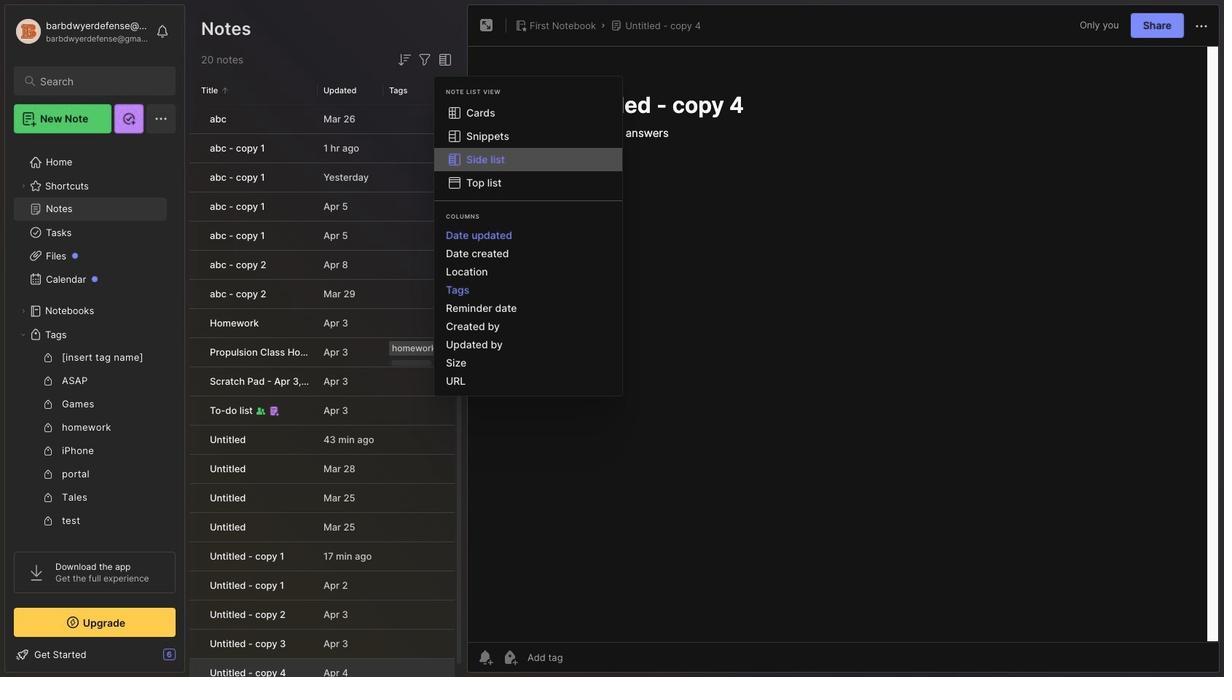 Task type: vqa. For each thing, say whether or not it's contained in the screenshot.
first cell from the bottom of the page
yes



Task type: describe. For each thing, give the bounding box(es) containing it.
9 cell from the top
[[189, 338, 201, 367]]

6 cell from the top
[[189, 251, 201, 279]]

expand tags image
[[19, 330, 28, 339]]

Add tag field
[[526, 651, 636, 664]]

2 cell from the top
[[189, 134, 201, 163]]

11 cell from the top
[[189, 396, 201, 425]]

20 cell from the top
[[189, 659, 201, 677]]

16 cell from the top
[[189, 542, 201, 571]]

10 cell from the top
[[189, 367, 201, 396]]

19 cell from the top
[[189, 630, 201, 658]]

add filters image
[[416, 51, 434, 69]]

main element
[[0, 0, 189, 677]]

15 cell from the top
[[189, 513, 201, 541]]

note window element
[[467, 4, 1220, 676]]

add tag image
[[501, 649, 519, 666]]

View options field
[[434, 51, 454, 69]]

more actions image
[[1193, 17, 1210, 35]]

4 cell from the top
[[189, 192, 201, 221]]

17 cell from the top
[[189, 571, 201, 600]]

2 dropdown list menu from the top
[[434, 226, 622, 390]]

Note Editor text field
[[468, 46, 1219, 642]]

Account field
[[14, 17, 149, 46]]

7 cell from the top
[[189, 280, 201, 308]]

14 cell from the top
[[189, 484, 201, 512]]

expand notebooks image
[[19, 307, 28, 316]]



Task type: locate. For each thing, give the bounding box(es) containing it.
13 cell from the top
[[189, 455, 201, 483]]

none search field inside main element
[[40, 72, 163, 90]]

Sort options field
[[396, 51, 413, 69]]

1 cell from the top
[[189, 105, 201, 133]]

tree inside main element
[[5, 142, 184, 635]]

row group
[[189, 105, 455, 677]]

click to collapse image
[[184, 650, 195, 668]]

Search text field
[[40, 74, 163, 88]]

dropdown list menu
[[434, 101, 622, 195], [434, 226, 622, 390]]

5 cell from the top
[[189, 222, 201, 250]]

menu item
[[434, 148, 622, 171]]

add a reminder image
[[477, 649, 494, 666]]

3 cell from the top
[[189, 163, 201, 192]]

None search field
[[40, 72, 163, 90]]

expand note image
[[478, 17, 496, 34]]

12 cell from the top
[[189, 426, 201, 454]]

1 vertical spatial dropdown list menu
[[434, 226, 622, 390]]

Add filters field
[[416, 51, 434, 69]]

8 cell from the top
[[189, 309, 201, 337]]

1 dropdown list menu from the top
[[434, 101, 622, 195]]

More actions field
[[1193, 16, 1210, 35]]

Help and Learning task checklist field
[[5, 643, 184, 666]]

group inside main element
[[14, 346, 167, 579]]

cell
[[189, 105, 201, 133], [189, 134, 201, 163], [189, 163, 201, 192], [189, 192, 201, 221], [189, 222, 201, 250], [189, 251, 201, 279], [189, 280, 201, 308], [189, 309, 201, 337], [189, 338, 201, 367], [189, 367, 201, 396], [189, 396, 201, 425], [189, 426, 201, 454], [189, 455, 201, 483], [189, 484, 201, 512], [189, 513, 201, 541], [189, 542, 201, 571], [189, 571, 201, 600], [189, 601, 201, 629], [189, 630, 201, 658], [189, 659, 201, 677]]

group
[[14, 346, 167, 579]]

tree
[[5, 142, 184, 635]]

0 vertical spatial dropdown list menu
[[434, 101, 622, 195]]

18 cell from the top
[[189, 601, 201, 629]]



